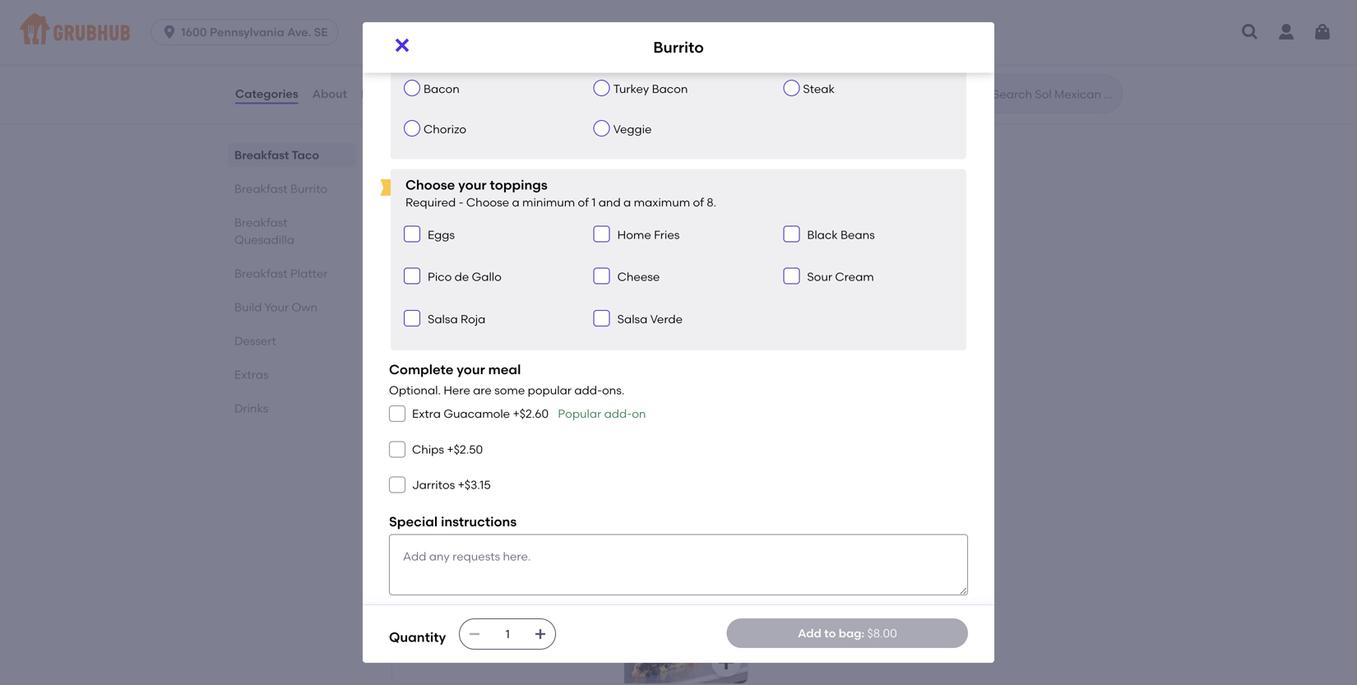 Task type: vqa. For each thing, say whether or not it's contained in the screenshot.
1st the 40–55 min from the right
no



Task type: describe. For each thing, give the bounding box(es) containing it.
2 horizontal spatial on
[[632, 407, 646, 421]]

1 horizontal spatial a
[[512, 195, 520, 209]]

required for choose your toppings
[[406, 195, 456, 209]]

reviews button
[[360, 64, 408, 123]]

categories
[[235, 87, 298, 101]]

valid
[[437, 88, 463, 102]]

$2.50
[[454, 443, 483, 457]]

1 vertical spatial breakfast burrito
[[389, 359, 538, 380]]

are
[[473, 384, 492, 398]]

categories button
[[235, 64, 299, 123]]

$3.15
[[465, 478, 491, 492]]

1600 pennsylvania ave. se button
[[151, 19, 345, 45]]

cheddar
[[467, 611, 515, 625]]

to
[[825, 627, 836, 641]]

eggs
[[428, 228, 455, 242]]

choose down style
[[467, 49, 509, 63]]

svg image down cheddar
[[468, 628, 482, 641]]

salsa for salsa verde
[[618, 312, 648, 326]]

roja
[[461, 312, 486, 326]]

toppings
[[490, 177, 548, 193]]

svg image left chips
[[393, 445, 402, 455]]

reviews
[[361, 87, 407, 101]]

and inside the mozzarella, cheddar mix and 8" flour tortilla.
[[541, 611, 563, 625]]

$8.00 +
[[703, 588, 741, 602]]

guacamole
[[444, 407, 510, 421]]

mozzarella,
[[402, 611, 465, 625]]

platter
[[290, 267, 328, 281]]

- for your
[[459, 195, 464, 209]]

choose down see details button
[[406, 177, 455, 193]]

mix
[[518, 611, 538, 625]]

0 vertical spatial breakfast taco
[[235, 148, 319, 162]]

of left '1'
[[578, 195, 589, 209]]

Input item quantity number field
[[490, 620, 526, 649]]

0 vertical spatial flour
[[475, 432, 500, 446]]

breakfast platter
[[235, 267, 328, 281]]

jarritos + $3.15
[[412, 478, 491, 492]]

home fries
[[618, 228, 680, 242]]

quantity
[[389, 629, 446, 646]]

choose a style required - choose 1.
[[406, 31, 519, 63]]

add
[[798, 627, 822, 641]]

0 vertical spatial 8"
[[461, 432, 472, 446]]

dessert
[[235, 334, 276, 348]]

svg image for eggs
[[407, 229, 417, 239]]

ave.
[[287, 25, 311, 39]]

served for breakfast taco
[[402, 252, 441, 266]]

sour cream
[[808, 270, 875, 284]]

extras
[[235, 368, 269, 382]]

build
[[235, 300, 262, 314]]

cheese
[[618, 270, 660, 284]]

extra
[[412, 407, 441, 421]]

complete
[[389, 362, 454, 378]]

2 bacon from the left
[[652, 82, 688, 96]]

8.
[[707, 195, 717, 209]]

a inside choose a style required - choose 1.
[[458, 31, 467, 47]]

0 horizontal spatial breakfast burrito
[[235, 182, 328, 196]]

1 horizontal spatial taco
[[402, 229, 430, 243]]

turkey bacon
[[614, 82, 688, 96]]

optional.
[[389, 384, 441, 398]]

choose your toppings required - choose a minimum of 1 and a maximum of 8.
[[406, 177, 717, 209]]

2 horizontal spatial a
[[624, 195, 631, 209]]

main navigation navigation
[[0, 0, 1358, 64]]

black
[[808, 228, 838, 242]]

svg image left extra
[[393, 409, 402, 419]]

chorizo
[[424, 122, 467, 136]]

protein
[[566, 252, 606, 266]]

about
[[312, 87, 347, 101]]

meal
[[489, 362, 521, 378]]

0 horizontal spatial on
[[444, 432, 458, 446]]

here
[[444, 384, 470, 398]]

turkey
[[614, 82, 649, 96]]

beans
[[841, 228, 875, 242]]

popular
[[558, 407, 602, 421]]

maximum
[[634, 195, 691, 209]]

se
[[314, 25, 328, 39]]

+ for jarritos + $3.15
[[458, 478, 465, 492]]

on inside $4 off offer valid on first orders of $15 or more.
[[466, 88, 480, 102]]

complete your meal optional. here are some popular add-ons.
[[389, 362, 625, 398]]

mozzarella, cheddar mix and 8" flour tortilla.
[[402, 611, 605, 642]]

de
[[455, 270, 469, 284]]

Search Sol Mexican Grill search field
[[992, 86, 1118, 102]]

1600 pennsylvania ave. se
[[181, 25, 328, 39]]

0 horizontal spatial quesadilla
[[235, 233, 295, 247]]

tortilla,
[[524, 252, 563, 266]]

some
[[495, 384, 525, 398]]

off
[[422, 68, 437, 82]]

jarritos
[[412, 478, 455, 492]]

and inside the choose your toppings required - choose a minimum of 1 and a maximum of 8.
[[599, 195, 621, 209]]

special instructions
[[389, 514, 517, 530]]

salsa roja
[[428, 312, 486, 326]]

0 horizontal spatial breakfast quesadilla
[[235, 216, 295, 247]]

svg image for burrito
[[393, 35, 412, 55]]

popular add-on
[[558, 407, 646, 421]]

verde
[[651, 312, 683, 326]]

served for breakfast burrito
[[402, 432, 441, 446]]

2 horizontal spatial taco
[[478, 179, 520, 200]]

instructions
[[441, 514, 517, 530]]

popular
[[528, 384, 572, 398]]

- for a
[[459, 49, 464, 63]]



Task type: locate. For each thing, give the bounding box(es) containing it.
0 vertical spatial served
[[402, 252, 441, 266]]

1 vertical spatial -
[[459, 195, 464, 209]]

2 - from the top
[[459, 195, 464, 209]]

0 vertical spatial tortilla.
[[503, 432, 542, 446]]

of left $15
[[545, 88, 556, 102]]

0 horizontal spatial and
[[402, 269, 425, 283]]

0 horizontal spatial add-
[[575, 384, 602, 398]]

own
[[292, 300, 318, 314]]

your up are
[[457, 362, 485, 378]]

1600
[[181, 25, 207, 39]]

1 vertical spatial tortilla.
[[402, 628, 441, 642]]

of inside served with choice of tortilla, protein and toppings.
[[510, 252, 521, 266]]

salsa for salsa roja
[[428, 312, 458, 326]]

and left pico
[[402, 269, 425, 283]]

1 horizontal spatial $8.00
[[868, 627, 898, 641]]

served on 8" flour tortilla.
[[402, 432, 542, 446]]

8" right mix
[[565, 611, 577, 625]]

fries
[[654, 228, 680, 242]]

svg image for salsa roja
[[407, 313, 417, 323]]

taco left minimum
[[478, 179, 520, 200]]

quesadilla image
[[625, 577, 748, 684]]

served down extra
[[402, 432, 441, 446]]

svg image inside 1600 pennsylvania ave. se button
[[161, 24, 178, 40]]

minimum
[[523, 195, 575, 209]]

svg image for black beans
[[787, 229, 797, 239]]

chips + $2.50
[[412, 443, 483, 457]]

see details button
[[406, 130, 468, 159]]

required up eggs
[[406, 195, 456, 209]]

flour down extra guacamole + $2.60
[[475, 432, 500, 446]]

1 bacon from the left
[[424, 82, 460, 96]]

1 horizontal spatial breakfast taco
[[389, 179, 520, 200]]

0 horizontal spatial salsa
[[428, 312, 458, 326]]

svg image up protein
[[597, 229, 607, 239]]

svg image for cheese
[[597, 271, 607, 281]]

$2.60
[[520, 407, 549, 421]]

1 vertical spatial required
[[406, 195, 456, 209]]

taco image
[[625, 218, 748, 325]]

1 vertical spatial breakfast quesadilla
[[389, 538, 572, 559]]

0 vertical spatial breakfast burrito
[[235, 182, 328, 196]]

1 vertical spatial taco
[[478, 179, 520, 200]]

and inside served with choice of tortilla, protein and toppings.
[[402, 269, 425, 283]]

required inside the choose your toppings required - choose a minimum of 1 and a maximum of 8.
[[406, 195, 456, 209]]

8"
[[461, 432, 472, 446], [565, 611, 577, 625]]

your for complete
[[457, 362, 485, 378]]

flour right mix
[[580, 611, 605, 625]]

0 horizontal spatial $8.00
[[703, 588, 734, 602]]

1 vertical spatial your
[[457, 362, 485, 378]]

promo image
[[603, 81, 663, 141]]

burrito image
[[625, 397, 748, 504]]

2 required from the top
[[406, 195, 456, 209]]

1 horizontal spatial 8"
[[565, 611, 577, 625]]

0 vertical spatial -
[[459, 49, 464, 63]]

cream
[[836, 270, 875, 284]]

required inside choose a style required - choose 1.
[[406, 49, 456, 63]]

served with choice of tortilla, protein and toppings.
[[402, 252, 606, 283]]

on
[[466, 88, 480, 102], [632, 407, 646, 421], [444, 432, 458, 446]]

$8.00
[[703, 588, 734, 602], [868, 627, 898, 641]]

1
[[592, 195, 596, 209]]

0 horizontal spatial 8"
[[461, 432, 472, 446]]

svg image left eggs
[[407, 229, 417, 239]]

bacon
[[424, 82, 460, 96], [652, 82, 688, 96]]

$4
[[406, 68, 419, 82]]

more.
[[420, 105, 452, 119]]

2 salsa from the left
[[618, 312, 648, 326]]

with
[[444, 252, 467, 266]]

breakfast quesadilla down the 'instructions'
[[389, 538, 572, 559]]

add- up popular
[[575, 384, 602, 398]]

style
[[470, 31, 501, 47]]

quesadilla down the 'instructions'
[[478, 538, 572, 559]]

0 vertical spatial your
[[458, 177, 487, 193]]

bacon up more.
[[424, 82, 460, 96]]

tortilla. down mozzarella,
[[402, 628, 441, 642]]

1 horizontal spatial on
[[466, 88, 480, 102]]

toppings.
[[427, 269, 480, 283]]

$4 off offer valid on first orders of $15 or more.
[[406, 68, 576, 119]]

breakfast quesadilla
[[235, 216, 295, 247], [389, 538, 572, 559]]

1 vertical spatial and
[[402, 269, 425, 283]]

1 vertical spatial quesadilla
[[478, 538, 572, 559]]

0 horizontal spatial flour
[[475, 432, 500, 446]]

0 horizontal spatial bacon
[[424, 82, 460, 96]]

quesadilla
[[235, 233, 295, 247], [478, 538, 572, 559], [402, 588, 464, 602]]

Special instructions text field
[[389, 534, 969, 596]]

0 vertical spatial required
[[406, 49, 456, 63]]

pico de gallo
[[428, 270, 502, 284]]

1 served from the top
[[402, 252, 441, 266]]

home
[[618, 228, 652, 242]]

- up with
[[459, 195, 464, 209]]

1 vertical spatial breakfast taco
[[389, 179, 520, 200]]

0 vertical spatial and
[[599, 195, 621, 209]]

first
[[483, 88, 504, 102]]

taco
[[292, 148, 319, 162], [478, 179, 520, 200], [402, 229, 430, 243]]

0 horizontal spatial a
[[458, 31, 467, 47]]

and
[[599, 195, 621, 209], [402, 269, 425, 283], [541, 611, 563, 625]]

2 vertical spatial on
[[444, 432, 458, 446]]

choose up off
[[406, 31, 455, 47]]

your inside complete your meal optional. here are some popular add-ons.
[[457, 362, 485, 378]]

served
[[402, 252, 441, 266], [402, 432, 441, 446]]

quesadilla up mozzarella,
[[402, 588, 464, 602]]

taco down about button
[[292, 148, 319, 162]]

choose down toppings in the left top of the page
[[467, 195, 509, 209]]

1 - from the top
[[459, 49, 464, 63]]

svg image for pico de gallo
[[407, 271, 417, 281]]

a left style
[[458, 31, 467, 47]]

quesadilla up breakfast platter
[[235, 233, 295, 247]]

see
[[406, 137, 427, 151]]

2 horizontal spatial quesadilla
[[478, 538, 572, 559]]

svg image down protein
[[597, 271, 607, 281]]

breakfast
[[235, 148, 289, 162], [389, 179, 474, 200], [235, 182, 288, 196], [235, 216, 288, 230], [235, 267, 288, 281], [389, 359, 474, 380], [389, 538, 474, 559]]

svg image left black at the right top
[[787, 229, 797, 239]]

1 horizontal spatial tortilla.
[[503, 432, 542, 446]]

breakfast burrito
[[235, 182, 328, 196], [389, 359, 538, 380]]

or
[[406, 105, 417, 119]]

breakfast quesadilla up breakfast platter
[[235, 216, 295, 247]]

pennsylvania
[[210, 25, 285, 39]]

1 vertical spatial served
[[402, 432, 441, 446]]

+ for chips + $2.50
[[447, 443, 454, 457]]

add- inside complete your meal optional. here are some popular add-ons.
[[575, 384, 602, 398]]

2 horizontal spatial and
[[599, 195, 621, 209]]

1 vertical spatial flour
[[580, 611, 605, 625]]

add to bag: $8.00
[[798, 627, 898, 641]]

served up pico
[[402, 252, 441, 266]]

breakfast inside breakfast quesadilla
[[235, 216, 288, 230]]

tortilla. inside the mozzarella, cheddar mix and 8" flour tortilla.
[[402, 628, 441, 642]]

$15
[[559, 88, 576, 102]]

svg image left pico
[[407, 271, 417, 281]]

your left toppings in the left top of the page
[[458, 177, 487, 193]]

2 vertical spatial quesadilla
[[402, 588, 464, 602]]

svg image
[[161, 24, 178, 40], [393, 35, 412, 55], [407, 229, 417, 239], [597, 229, 607, 239], [787, 229, 797, 239], [407, 271, 417, 281], [597, 271, 607, 281], [407, 313, 417, 323], [393, 409, 402, 419], [393, 445, 402, 455], [468, 628, 482, 641]]

and right mix
[[541, 611, 563, 625]]

served inside served with choice of tortilla, protein and toppings.
[[402, 252, 441, 266]]

salsa verde
[[618, 312, 683, 326]]

0 vertical spatial taco
[[292, 148, 319, 162]]

1 required from the top
[[406, 49, 456, 63]]

details
[[429, 137, 468, 151]]

salsa left roja
[[428, 312, 458, 326]]

1 horizontal spatial and
[[541, 611, 563, 625]]

0 vertical spatial breakfast quesadilla
[[235, 216, 295, 247]]

- inside choose a style required - choose 1.
[[459, 49, 464, 63]]

2 vertical spatial and
[[541, 611, 563, 625]]

gallo
[[472, 270, 502, 284]]

1 vertical spatial 8"
[[565, 611, 577, 625]]

1 horizontal spatial breakfast burrito
[[389, 359, 538, 380]]

tortilla. down $2.60
[[503, 432, 542, 446]]

pico
[[428, 270, 452, 284]]

required for choose a style
[[406, 49, 456, 63]]

veggie
[[614, 122, 652, 136]]

+ for $8.00 +
[[734, 588, 741, 602]]

taco up pico
[[402, 229, 430, 243]]

and right '1'
[[599, 195, 621, 209]]

svg image for 1600 pennsylvania ave. se
[[161, 24, 178, 40]]

2 served from the top
[[402, 432, 441, 446]]

0 vertical spatial $8.00
[[703, 588, 734, 602]]

1.
[[512, 49, 519, 63]]

1 vertical spatial $8.00
[[868, 627, 898, 641]]

build your own
[[235, 300, 318, 314]]

8" inside the mozzarella, cheddar mix and 8" flour tortilla.
[[565, 611, 577, 625]]

of inside $4 off offer valid on first orders of $15 or more.
[[545, 88, 556, 102]]

breakfast taco down categories button
[[235, 148, 319, 162]]

black beans
[[808, 228, 875, 242]]

choose
[[406, 31, 455, 47], [467, 49, 509, 63], [406, 177, 455, 193], [467, 195, 509, 209]]

1 horizontal spatial add-
[[605, 407, 632, 421]]

sour
[[808, 270, 833, 284]]

salsa
[[428, 312, 458, 326], [618, 312, 648, 326]]

see details
[[406, 137, 468, 151]]

8" down guacamole
[[461, 432, 472, 446]]

chips
[[412, 443, 444, 457]]

offer
[[406, 88, 434, 102]]

of right choice
[[510, 252, 521, 266]]

svg image
[[1241, 22, 1261, 42], [1313, 22, 1333, 42], [787, 271, 797, 281], [597, 313, 607, 323], [393, 480, 402, 490], [534, 628, 547, 641], [717, 653, 737, 672]]

bacon right turkey
[[652, 82, 688, 96]]

steak
[[803, 82, 835, 96]]

1 horizontal spatial bacon
[[652, 82, 688, 96]]

2 vertical spatial taco
[[402, 229, 430, 243]]

1 vertical spatial add-
[[605, 407, 632, 421]]

a down toppings in the left top of the page
[[512, 195, 520, 209]]

your for choose
[[458, 177, 487, 193]]

breakfast taco
[[235, 148, 319, 162], [389, 179, 520, 200]]

svg image up $4
[[393, 35, 412, 55]]

svg image left 1600
[[161, 24, 178, 40]]

0 horizontal spatial breakfast taco
[[235, 148, 319, 162]]

0 vertical spatial on
[[466, 88, 480, 102]]

required
[[406, 49, 456, 63], [406, 195, 456, 209]]

- inside the choose your toppings required - choose a minimum of 1 and a maximum of 8.
[[459, 195, 464, 209]]

required up off
[[406, 49, 456, 63]]

1 horizontal spatial flour
[[580, 611, 605, 625]]

extra guacamole + $2.60
[[412, 407, 549, 421]]

ons.
[[602, 384, 625, 398]]

of left 8. on the right of the page
[[693, 195, 704, 209]]

1 vertical spatial on
[[632, 407, 646, 421]]

1 horizontal spatial salsa
[[618, 312, 648, 326]]

+
[[513, 407, 520, 421], [447, 443, 454, 457], [458, 478, 465, 492], [734, 588, 741, 602]]

0 horizontal spatial taco
[[292, 148, 319, 162]]

your
[[265, 300, 289, 314]]

flour inside the mozzarella, cheddar mix and 8" flour tortilla.
[[580, 611, 605, 625]]

your inside the choose your toppings required - choose a minimum of 1 and a maximum of 8.
[[458, 177, 487, 193]]

orders
[[507, 88, 542, 102]]

0 vertical spatial add-
[[575, 384, 602, 398]]

salsa left verde
[[618, 312, 648, 326]]

svg image left salsa roja
[[407, 313, 417, 323]]

svg image for home fries
[[597, 229, 607, 239]]

0 vertical spatial quesadilla
[[235, 233, 295, 247]]

drinks
[[235, 402, 269, 416]]

tortilla.
[[503, 432, 542, 446], [402, 628, 441, 642]]

add- down ons.
[[605, 407, 632, 421]]

- up valid
[[459, 49, 464, 63]]

breakfast taco down details
[[389, 179, 520, 200]]

0 horizontal spatial tortilla.
[[402, 628, 441, 642]]

1 horizontal spatial breakfast quesadilla
[[389, 538, 572, 559]]

choice
[[470, 252, 508, 266]]

your
[[458, 177, 487, 193], [457, 362, 485, 378]]

flour
[[475, 432, 500, 446], [580, 611, 605, 625]]

1 salsa from the left
[[428, 312, 458, 326]]

a up home
[[624, 195, 631, 209]]

1 horizontal spatial quesadilla
[[402, 588, 464, 602]]



